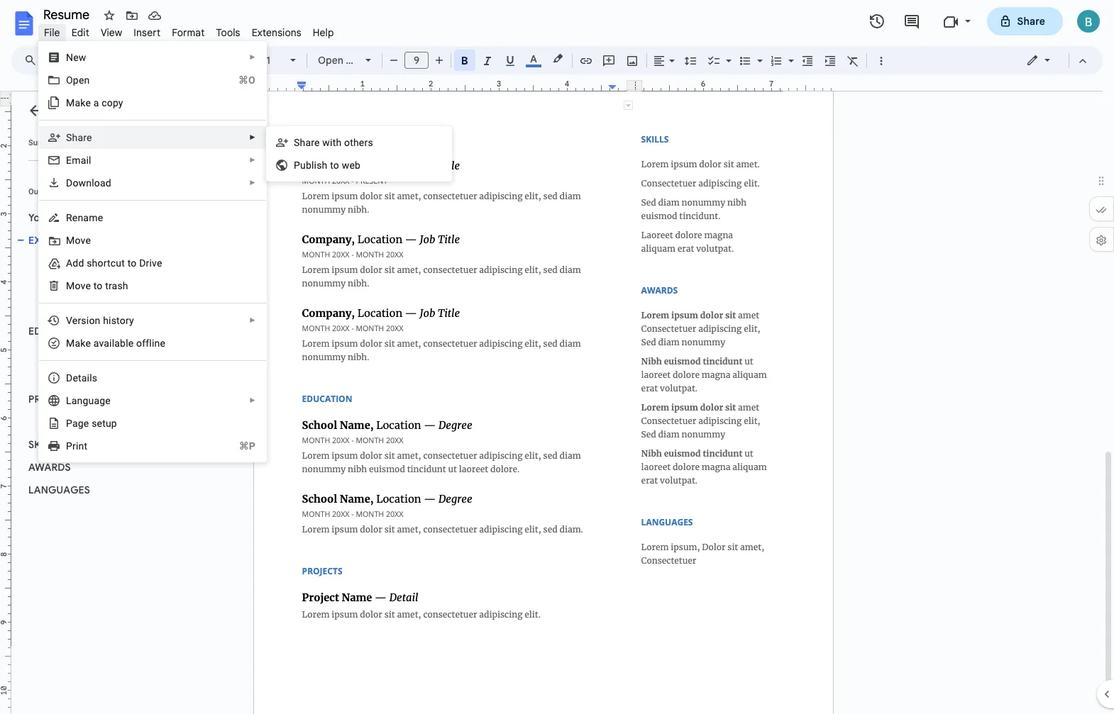 Task type: vqa. For each thing, say whether or not it's contained in the screenshot.


Task type: locate. For each thing, give the bounding box(es) containing it.
s up e
[[66, 132, 72, 143]]

trash
[[105, 280, 128, 292]]

2 name, from the top
[[74, 371, 103, 383]]

summary heading
[[28, 138, 62, 149]]

school
[[40, 349, 71, 360], [40, 371, 71, 383]]

1 name, from the top
[[74, 349, 103, 360]]

job right 'shortcut'
[[140, 258, 157, 269]]

1 ► from the top
[[249, 53, 256, 61]]

6 ► from the top
[[249, 397, 256, 405]]

hare
[[72, 132, 92, 143], [300, 137, 320, 148]]

school up projects
[[40, 371, 71, 383]]

1 title from the top
[[159, 258, 179, 269]]

0 vertical spatial school name, location — degree
[[40, 349, 190, 360]]

version
[[66, 315, 100, 327]]

view menu item
[[95, 24, 128, 41]]

o
[[97, 280, 103, 292]]

⌘o
[[238, 75, 256, 86]]

format menu item
[[166, 24, 210, 41]]

c
[[102, 97, 107, 109]]

3 ► from the top
[[249, 156, 256, 164]]

insert menu item
[[128, 24, 166, 41]]

degree
[[158, 349, 190, 360], [158, 371, 190, 383]]

mail
[[72, 155, 91, 166]]

0 horizontal spatial to
[[128, 258, 137, 269]]

anguage
[[72, 395, 111, 407]]

version h istory
[[66, 315, 134, 327]]

eb
[[350, 160, 361, 171]]

0 vertical spatial company,
[[40, 258, 84, 269]]

1 vertical spatial name,
[[74, 371, 103, 383]]

share button
[[987, 7, 1063, 35]]

istory
[[109, 315, 134, 327]]

company, down add
[[40, 280, 84, 292]]

⌘p
[[239, 441, 256, 452]]

0 vertical spatial school
[[40, 349, 71, 360]]

2 school name, location — degree from the top
[[40, 371, 190, 383]]

name, up details b element
[[74, 349, 103, 360]]

mode and view toolbar
[[1016, 46, 1095, 75]]

►
[[249, 53, 256, 61], [249, 133, 256, 141], [249, 156, 256, 164], [249, 179, 256, 187], [249, 317, 256, 324], [249, 397, 256, 405]]

1 horizontal spatial to
[[330, 160, 339, 171]]

rint
[[72, 441, 88, 452]]

to
[[330, 160, 339, 171], [128, 258, 137, 269]]

experience
[[28, 234, 89, 247]]

e
[[85, 338, 91, 349], [84, 418, 89, 429]]

name for project
[[75, 417, 102, 428]]

school name, location — degree down istory
[[40, 349, 190, 360]]

company,
[[40, 258, 84, 269], [40, 280, 84, 292], [40, 303, 84, 314]]

add shortcut to drive
[[66, 258, 162, 269]]

k
[[80, 338, 85, 349]]

publish to w eb
[[294, 160, 361, 171]]

name for your
[[52, 212, 80, 224]]

make a c opy
[[66, 97, 123, 109]]

4 ► from the top
[[249, 179, 256, 187]]

1 vertical spatial company,
[[40, 280, 84, 292]]

new n element
[[66, 52, 91, 63]]

o
[[66, 75, 73, 86]]

edit
[[71, 26, 89, 39]]

school down education on the top left of page
[[40, 349, 71, 360]]

s
[[66, 132, 72, 143], [294, 137, 300, 148]]

0 vertical spatial job
[[140, 258, 157, 269]]

l
[[66, 395, 72, 407]]

1 school name, location — degree from the top
[[40, 349, 190, 360]]

awards
[[28, 461, 71, 474]]

0 vertical spatial title
[[159, 258, 179, 269]]

h
[[103, 315, 109, 327]]

your name
[[28, 212, 80, 224]]

name, up l anguage
[[74, 371, 103, 383]]

view
[[101, 26, 122, 39]]

1 vertical spatial job
[[140, 280, 157, 292]]

2 vertical spatial title
[[159, 303, 179, 314]]

title right 'shortcut'
[[159, 258, 179, 269]]

0 horizontal spatial s
[[66, 132, 72, 143]]

with
[[322, 137, 342, 148]]

name
[[52, 212, 80, 224], [75, 417, 102, 428]]

1 horizontal spatial hare
[[300, 137, 320, 148]]

details b element
[[66, 373, 102, 384]]

location
[[87, 258, 127, 269], [87, 280, 127, 292], [87, 303, 127, 314], [105, 349, 145, 360], [105, 371, 145, 383]]

to left w
[[330, 160, 339, 171]]

s up publish
[[294, 137, 300, 148]]

title up offline
[[159, 303, 179, 314]]

degree down offline
[[158, 371, 190, 383]]

degree right available
[[158, 349, 190, 360]]

s hare with others
[[294, 137, 373, 148]]

2 vertical spatial company,
[[40, 303, 84, 314]]

application
[[0, 0, 1114, 715]]

school name, location — degree
[[40, 349, 190, 360], [40, 371, 190, 383]]

company, location — job title
[[40, 258, 179, 269], [40, 280, 179, 292], [40, 303, 179, 314]]

p
[[66, 441, 72, 452]]

language l element
[[66, 395, 115, 407]]

1 company, from the top
[[40, 258, 84, 269]]

company, down the experience
[[40, 258, 84, 269]]

e right ma
[[85, 338, 91, 349]]

2 ► from the top
[[249, 133, 256, 141]]

1 vertical spatial company, location — job title
[[40, 280, 179, 292]]

make
[[66, 97, 91, 109]]

3 job from the top
[[140, 303, 157, 314]]

open
[[318, 54, 344, 67]]

2 job from the top
[[140, 280, 157, 292]]

menu bar
[[38, 18, 340, 42]]

1 vertical spatial title
[[159, 280, 179, 292]]

0 vertical spatial to
[[330, 160, 339, 171]]

move to trash t element
[[66, 280, 133, 292]]

g
[[78, 418, 84, 429]]

job up offline
[[140, 303, 157, 314]]

o pen
[[66, 75, 90, 86]]

highlight color image
[[550, 50, 566, 67]]

rename r element
[[66, 212, 107, 224]]

font list. open sans selected. option
[[318, 50, 368, 70]]

1 vertical spatial e
[[84, 418, 89, 429]]

school name, location — degree down ma k e available offline
[[40, 371, 190, 383]]

print p element
[[66, 441, 92, 452]]

job
[[140, 258, 157, 269], [140, 280, 157, 292], [140, 303, 157, 314]]

details
[[66, 373, 97, 384]]

job down drive
[[140, 280, 157, 292]]

1 vertical spatial school name, location — degree
[[40, 371, 190, 383]]

p rint
[[66, 441, 88, 452]]

d
[[66, 177, 73, 189]]

Rename text field
[[38, 6, 98, 23]]

outline
[[28, 187, 54, 197]]

n
[[66, 52, 73, 63]]

education
[[28, 325, 87, 338]]

0 vertical spatial company, location — job title
[[40, 258, 179, 269]]

2 title from the top
[[159, 280, 179, 292]]

s for hare with others
[[294, 137, 300, 148]]

make a copy c element
[[66, 97, 128, 109]]

ma k e available offline
[[66, 338, 165, 349]]

—
[[129, 258, 137, 269], [129, 280, 137, 292], [129, 303, 137, 314], [147, 349, 155, 360], [147, 371, 155, 383], [104, 417, 112, 428]]

project
[[40, 417, 72, 428]]

0 vertical spatial name,
[[74, 349, 103, 360]]

0 horizontal spatial hare
[[72, 132, 92, 143]]

languages
[[28, 484, 90, 497]]

1 vertical spatial degree
[[158, 371, 190, 383]]

e right pa
[[84, 418, 89, 429]]

hare left with on the left top
[[300, 137, 320, 148]]

move t o trash
[[66, 280, 128, 292]]

2 vertical spatial company, location — job title
[[40, 303, 179, 314]]

company, up education on the top left of page
[[40, 303, 84, 314]]

1 vertical spatial name
[[75, 417, 102, 428]]

pen
[[73, 75, 90, 86]]

0 vertical spatial name
[[52, 212, 80, 224]]

l anguage
[[66, 395, 111, 407]]

click to select borders image
[[624, 101, 633, 110]]

add shortcut to drive , element
[[66, 258, 166, 269]]

Menus field
[[18, 50, 49, 70]]

open o element
[[66, 75, 94, 86]]

detail
[[115, 417, 141, 428]]

Star checkbox
[[99, 6, 119, 26]]

file
[[44, 26, 60, 39]]

3 company, from the top
[[40, 303, 84, 314]]

0 vertical spatial degree
[[158, 349, 190, 360]]

menu containing s
[[266, 126, 452, 182]]

name,
[[74, 349, 103, 360], [74, 371, 103, 383]]

menu
[[38, 41, 267, 463], [266, 126, 452, 182]]

menu containing n
[[38, 41, 267, 463]]

add
[[66, 258, 84, 269]]

t
[[93, 280, 97, 292]]

title down drive
[[159, 280, 179, 292]]

2 vertical spatial job
[[140, 303, 157, 314]]

2 degree from the top
[[158, 371, 190, 383]]

email e element
[[66, 155, 96, 166]]

3 company, location — job title from the top
[[40, 303, 179, 314]]

menu bar containing file
[[38, 18, 340, 42]]

hare up mail
[[72, 132, 92, 143]]

m ove
[[66, 235, 91, 246]]

1 vertical spatial school
[[40, 371, 71, 383]]

0 vertical spatial e
[[85, 338, 91, 349]]

share with others s element
[[294, 137, 378, 148]]

to left drive
[[128, 258, 137, 269]]

1 horizontal spatial s
[[294, 137, 300, 148]]



Task type: describe. For each thing, give the bounding box(es) containing it.
r
[[66, 212, 72, 224]]

extensions menu item
[[246, 24, 307, 41]]

your
[[28, 212, 50, 224]]

page setup g element
[[66, 418, 121, 429]]

1
[[266, 54, 270, 67]]

opy
[[107, 97, 123, 109]]

s for hare
[[66, 132, 72, 143]]

skills
[[28, 439, 61, 451]]

⌘p element
[[222, 439, 256, 454]]

1 degree from the top
[[158, 349, 190, 360]]

ove
[[75, 235, 91, 246]]

ownload
[[73, 177, 111, 189]]

open sans
[[318, 54, 368, 67]]

version history h element
[[66, 315, 138, 327]]

setup
[[92, 418, 117, 429]]

2 company, from the top
[[40, 280, 84, 292]]

2 company, location — job title from the top
[[40, 280, 179, 292]]

ma
[[66, 338, 80, 349]]

document outline element
[[11, 92, 204, 715]]

s hare
[[66, 132, 92, 143]]

d ownload
[[66, 177, 111, 189]]

► for ownload
[[249, 179, 256, 187]]

move
[[66, 280, 91, 292]]

3 title from the top
[[159, 303, 179, 314]]

menu bar banner
[[0, 0, 1114, 715]]

insert
[[134, 26, 161, 39]]

help
[[313, 26, 334, 39]]

► for ew
[[249, 53, 256, 61]]

► for hare
[[249, 133, 256, 141]]

► for mail
[[249, 156, 256, 164]]

help menu item
[[307, 24, 340, 41]]

move m element
[[66, 235, 95, 246]]

extensions
[[252, 26, 302, 39]]

insert image image
[[624, 50, 641, 70]]

ew
[[73, 52, 86, 63]]

format
[[172, 26, 205, 39]]

make available offline k element
[[66, 338, 170, 349]]

pa
[[66, 418, 78, 429]]

edit menu item
[[66, 24, 95, 41]]

e mail
[[66, 155, 91, 166]]

sans
[[346, 54, 368, 67]]

a
[[93, 97, 99, 109]]

styles list. heading 1 selected. option
[[225, 50, 282, 70]]

share s element
[[66, 132, 96, 143]]

line & paragraph spacing image
[[682, 50, 699, 70]]

hare for hare
[[72, 132, 92, 143]]

offline
[[136, 338, 165, 349]]

others
[[344, 137, 373, 148]]

► for anguage
[[249, 397, 256, 405]]

heading 1
[[225, 54, 270, 67]]

projects
[[28, 393, 79, 406]]

w
[[342, 160, 350, 171]]

text color image
[[526, 50, 542, 67]]

drive
[[139, 258, 162, 269]]

n ew
[[66, 52, 86, 63]]

1 school from the top
[[40, 349, 71, 360]]

e for g
[[84, 418, 89, 429]]

summary
[[28, 138, 62, 148]]

2 school from the top
[[40, 371, 71, 383]]

tools menu item
[[210, 24, 246, 41]]

project name — detail
[[40, 417, 141, 428]]

file menu item
[[38, 24, 66, 41]]

1 company, location — job title from the top
[[40, 258, 179, 269]]

publish
[[294, 160, 328, 171]]

pa g e setup
[[66, 418, 117, 429]]

menu bar inside menu bar banner
[[38, 18, 340, 42]]

hare for hare with others
[[300, 137, 320, 148]]

⌘o element
[[221, 73, 256, 87]]

5 ► from the top
[[249, 317, 256, 324]]

available
[[93, 338, 134, 349]]

e
[[66, 155, 72, 166]]

Font size field
[[405, 52, 434, 70]]

outline heading
[[11, 187, 204, 207]]

heading
[[225, 54, 264, 67]]

main toolbar
[[42, 0, 905, 403]]

r ename
[[66, 212, 103, 224]]

e for k
[[85, 338, 91, 349]]

1 job from the top
[[140, 258, 157, 269]]

publish to web w element
[[294, 160, 365, 171]]

ename
[[72, 212, 103, 224]]

shortcut
[[87, 258, 125, 269]]

tools
[[216, 26, 240, 39]]

m
[[66, 235, 75, 246]]

share
[[1018, 15, 1046, 28]]

download d element
[[66, 177, 116, 189]]

Font size text field
[[405, 52, 428, 69]]

application containing share
[[0, 0, 1114, 715]]

1 vertical spatial to
[[128, 258, 137, 269]]



